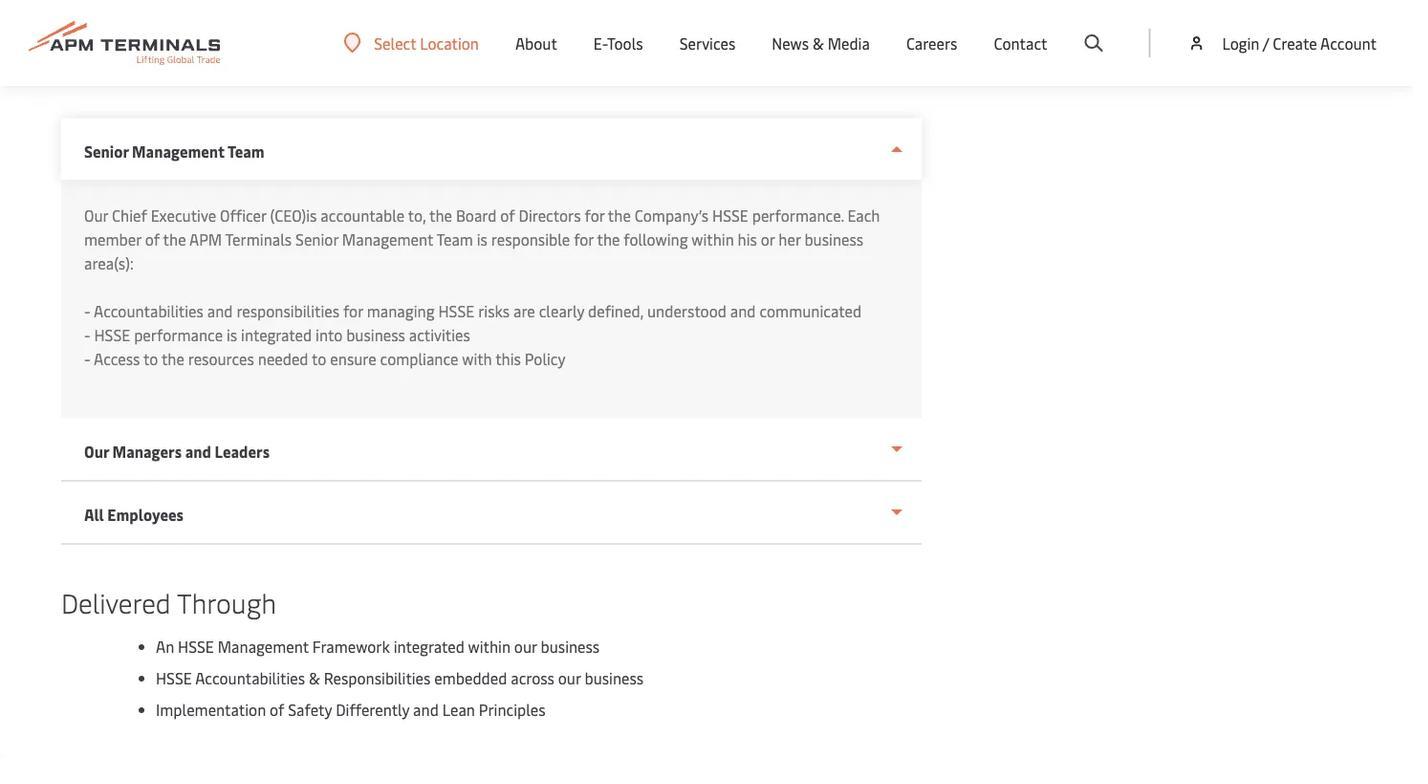Task type: vqa. For each thing, say whether or not it's contained in the screenshot.
of to the top
yes



Task type: describe. For each thing, give the bounding box(es) containing it.
and up resources
[[207, 301, 233, 321]]

responsibilities
[[237, 301, 340, 321]]

officer
[[220, 205, 267, 226]]

1 to from the left
[[144, 349, 158, 369]]

clearly
[[539, 301, 585, 321]]

senior management team
[[84, 141, 265, 162]]

defined,
[[588, 301, 644, 321]]

1 - from the top
[[84, 301, 90, 321]]

area(s):
[[84, 253, 134, 274]]

for inside - accountabilities and responsibilities for managing hsse risks are clearly defined, understood and communicated - hsse performance is integrated into business activities - access to the resources needed to ensure compliance with this policy
[[343, 301, 363, 321]]

accountabilities for hsse
[[195, 668, 305, 689]]

is inside - accountabilities and responsibilities for managing hsse risks are clearly defined, understood and communicated - hsse performance is integrated into business activities - access to the resources needed to ensure compliance with this policy
[[227, 325, 237, 345]]

about
[[516, 33, 558, 53]]

performance
[[134, 325, 223, 345]]

accountable
[[321, 205, 405, 226]]

leadership
[[109, 44, 239, 80]]

across
[[511, 668, 555, 689]]

delivered
[[61, 584, 171, 620]]

risks
[[478, 301, 510, 321]]

select location button
[[344, 32, 479, 53]]

terminals
[[225, 229, 292, 250]]

management inside our chief executive officer (ceo)is accountable to, the board of directors for the company's hsse performance. each member of the apm terminals senior management team is responsible for the following within his or her business area(s):
[[342, 229, 433, 250]]

and right understood
[[731, 301, 756, 321]]

resources
[[188, 349, 254, 369]]

our for our chief executive officer (ceo)is accountable to, the board of directors for the company's hsse performance. each member of the apm terminals senior management team is responsible for the following within his or her business area(s):
[[84, 205, 108, 226]]

senior inside our chief executive officer (ceo)is accountable to, the board of directors for the company's hsse performance. each member of the apm terminals senior management team is responsible for the following within his or her business area(s):
[[296, 229, 339, 250]]

to,
[[408, 205, 426, 226]]

managers
[[112, 441, 182, 462]]

location
[[420, 33, 479, 53]]

account
[[1321, 33, 1377, 53]]

select location
[[374, 33, 479, 53]]

the inside - accountabilities and responsibilities for managing hsse risks are clearly defined, understood and communicated - hsse performance is integrated into business activities - access to the resources needed to ensure compliance with this policy
[[162, 349, 185, 369]]

embedded
[[435, 668, 507, 689]]

0 vertical spatial of
[[501, 205, 515, 226]]

1 vertical spatial for
[[574, 229, 594, 250]]

business right across
[[585, 668, 644, 689]]

/
[[1263, 33, 1270, 53]]

the down executive
[[163, 229, 186, 250]]

integrated inside - accountabilities and responsibilities for managing hsse risks are clearly defined, understood and communicated - hsse performance is integrated into business activities - access to the resources needed to ensure compliance with this policy
[[241, 325, 312, 345]]

login
[[1223, 33, 1260, 53]]

policy
[[525, 349, 566, 369]]

leaders
[[215, 441, 270, 462]]

the left following
[[597, 229, 620, 250]]

create
[[1273, 33, 1318, 53]]

business inside - accountabilities and responsibilities for managing hsse risks are clearly defined, understood and communicated - hsse performance is integrated into business activities - access to the resources needed to ensure compliance with this policy
[[346, 325, 405, 345]]

tools
[[607, 33, 643, 53]]

are
[[514, 301, 535, 321]]

safety
[[288, 700, 332, 720]]

2 - from the top
[[84, 325, 90, 345]]

lean
[[443, 700, 475, 720]]

following
[[624, 229, 688, 250]]

e-tools button
[[594, 0, 643, 86]]

implementation
[[156, 700, 266, 720]]

responsible
[[492, 229, 570, 250]]

0 vertical spatial for
[[585, 205, 605, 226]]

with
[[462, 349, 492, 369]]

careers
[[907, 33, 958, 53]]

e-tools
[[594, 33, 643, 53]]

hsse right 'an'
[[178, 637, 214, 657]]

differently
[[336, 700, 410, 720]]

team inside "dropdown button"
[[228, 141, 265, 162]]

senior management team element
[[61, 180, 922, 419]]

our for across
[[558, 668, 581, 689]]

access
[[94, 349, 140, 369]]

compliance
[[380, 349, 459, 369]]

login / create account
[[1223, 33, 1377, 53]]

services button
[[680, 0, 736, 86]]

- accountabilities and responsibilities for managing hsse risks are clearly defined, understood and communicated - hsse performance is integrated into business activities - access to the resources needed to ensure compliance with this policy
[[84, 301, 862, 369]]

company's
[[635, 205, 709, 226]]

accountabilities for -
[[94, 301, 204, 321]]

and left lean
[[413, 700, 439, 720]]

apm
[[189, 229, 222, 250]]

0 horizontal spatial &
[[309, 668, 320, 689]]

communicated
[[760, 301, 862, 321]]

his
[[738, 229, 758, 250]]

1 vertical spatial of
[[145, 229, 160, 250]]

& inside the 'news & media' dropdown button
[[813, 33, 824, 53]]

directors
[[519, 205, 581, 226]]

about button
[[516, 0, 558, 86]]

through
[[177, 584, 277, 620]]

hsse accountabilities & responsibilities embedded across our business
[[156, 668, 644, 689]]

our managers and leaders button
[[61, 419, 922, 482]]

member
[[84, 229, 141, 250]]

careers button
[[907, 0, 958, 86]]



Task type: locate. For each thing, give the bounding box(es) containing it.
0 horizontal spatial of
[[145, 229, 160, 250]]

2 vertical spatial for
[[343, 301, 363, 321]]

our for our leadership responsibilities
[[61, 44, 103, 80]]

delivered through
[[61, 584, 277, 620]]

for left managing
[[343, 301, 363, 321]]

(ceo)is
[[270, 205, 317, 226]]

-
[[84, 301, 90, 321], [84, 325, 90, 345], [84, 349, 90, 369]]

0 horizontal spatial within
[[468, 637, 511, 657]]

within
[[692, 229, 734, 250], [468, 637, 511, 657]]

1 vertical spatial accountabilities
[[195, 668, 305, 689]]

1 horizontal spatial integrated
[[394, 637, 465, 657]]

accountabilities
[[94, 301, 204, 321], [195, 668, 305, 689]]

of left safety
[[270, 700, 285, 720]]

implementation of safety differently and lean principles
[[156, 700, 546, 720]]

0 vertical spatial integrated
[[241, 325, 312, 345]]

0 vertical spatial is
[[477, 229, 488, 250]]

0 vertical spatial management
[[132, 141, 225, 162]]

framework
[[313, 637, 390, 657]]

ensure
[[330, 349, 377, 369]]

1 vertical spatial is
[[227, 325, 237, 345]]

the
[[430, 205, 452, 226], [608, 205, 631, 226], [163, 229, 186, 250], [597, 229, 620, 250], [162, 349, 185, 369]]

0 vertical spatial senior
[[84, 141, 129, 162]]

the right to,
[[430, 205, 452, 226]]

0 horizontal spatial our
[[514, 637, 537, 657]]

into
[[316, 325, 343, 345]]

2 vertical spatial our
[[84, 441, 109, 462]]

0 vertical spatial &
[[813, 33, 824, 53]]

and inside our managers and leaders dropdown button
[[185, 441, 211, 462]]

an
[[156, 637, 174, 657]]

all
[[84, 505, 104, 525]]

or
[[761, 229, 775, 250]]

services
[[680, 33, 736, 53]]

all employees
[[84, 505, 184, 525]]

within inside our chief executive officer (ceo)is accountable to, the board of directors for the company's hsse performance. each member of the apm terminals senior management team is responsible for the following within his or her business area(s):
[[692, 229, 734, 250]]

management inside "dropdown button"
[[132, 141, 225, 162]]

media
[[828, 33, 870, 53]]

0 horizontal spatial senior
[[84, 141, 129, 162]]

and
[[207, 301, 233, 321], [731, 301, 756, 321], [185, 441, 211, 462], [413, 700, 439, 720]]

of
[[501, 205, 515, 226], [145, 229, 160, 250], [270, 700, 285, 720]]

business up the ensure
[[346, 325, 405, 345]]

0 vertical spatial our
[[61, 44, 103, 80]]

senior down (ceo)is
[[296, 229, 339, 250]]

2 vertical spatial of
[[270, 700, 285, 720]]

to down into
[[312, 349, 327, 369]]

1 vertical spatial our
[[84, 205, 108, 226]]

for down the directors
[[574, 229, 594, 250]]

our up across
[[514, 637, 537, 657]]

0 vertical spatial responsibilities
[[246, 44, 429, 80]]

0 horizontal spatial is
[[227, 325, 237, 345]]

integrated
[[241, 325, 312, 345], [394, 637, 465, 657]]

executive
[[151, 205, 216, 226]]

management up executive
[[132, 141, 225, 162]]

senior inside "dropdown button"
[[84, 141, 129, 162]]

senior
[[84, 141, 129, 162], [296, 229, 339, 250]]

0 horizontal spatial to
[[144, 349, 158, 369]]

our
[[514, 637, 537, 657], [558, 668, 581, 689]]

managing
[[367, 301, 435, 321]]

team inside our chief executive officer (ceo)is accountable to, the board of directors for the company's hsse performance. each member of the apm terminals senior management team is responsible for the following within his or her business area(s):
[[437, 229, 473, 250]]

news & media button
[[772, 0, 870, 86]]

contact
[[994, 33, 1048, 53]]

1 vertical spatial management
[[342, 229, 433, 250]]

accountabilities up performance
[[94, 301, 204, 321]]

2 to from the left
[[312, 349, 327, 369]]

& right news
[[813, 33, 824, 53]]

is inside our chief executive officer (ceo)is accountable to, the board of directors for the company's hsse performance. each member of the apm terminals senior management team is responsible for the following within his or her business area(s):
[[477, 229, 488, 250]]

hsse inside our chief executive officer (ceo)is accountable to, the board of directors for the company's hsse performance. each member of the apm terminals senior management team is responsible for the following within his or her business area(s):
[[713, 205, 749, 226]]

0 vertical spatial our
[[514, 637, 537, 657]]

1 horizontal spatial our
[[558, 668, 581, 689]]

our left leadership at the left top of page
[[61, 44, 103, 80]]

hsse
[[713, 205, 749, 226], [439, 301, 475, 321], [94, 325, 130, 345], [178, 637, 214, 657], [156, 668, 192, 689]]

our right across
[[558, 668, 581, 689]]

for
[[585, 205, 605, 226], [574, 229, 594, 250], [343, 301, 363, 321]]

1 vertical spatial &
[[309, 668, 320, 689]]

of right board
[[501, 205, 515, 226]]

and left leaders
[[185, 441, 211, 462]]

our up member
[[84, 205, 108, 226]]

0 vertical spatial within
[[692, 229, 734, 250]]

our inside dropdown button
[[84, 441, 109, 462]]

business
[[805, 229, 864, 250], [346, 325, 405, 345], [541, 637, 600, 657], [585, 668, 644, 689]]

our
[[61, 44, 103, 80], [84, 205, 108, 226], [84, 441, 109, 462]]

team up officer
[[228, 141, 265, 162]]

integrated up needed
[[241, 325, 312, 345]]

0 horizontal spatial team
[[228, 141, 265, 162]]

0 vertical spatial -
[[84, 301, 90, 321]]

accountabilities up implementation on the bottom left of the page
[[195, 668, 305, 689]]

2 vertical spatial management
[[218, 637, 309, 657]]

1 vertical spatial team
[[437, 229, 473, 250]]

our leadership responsibilities
[[61, 44, 429, 80]]

team down board
[[437, 229, 473, 250]]

her
[[779, 229, 801, 250]]

management
[[132, 141, 225, 162], [342, 229, 433, 250], [218, 637, 309, 657]]

1 horizontal spatial of
[[270, 700, 285, 720]]

understood
[[648, 301, 727, 321]]

activities
[[409, 325, 471, 345]]

is down board
[[477, 229, 488, 250]]

within up embedded
[[468, 637, 511, 657]]

accountabilities inside - accountabilities and responsibilities for managing hsse risks are clearly defined, understood and communicated - hsse performance is integrated into business activities - access to the resources needed to ensure compliance with this policy
[[94, 301, 204, 321]]

3 - from the top
[[84, 349, 90, 369]]

senior up 'chief'
[[84, 141, 129, 162]]

to
[[144, 349, 158, 369], [312, 349, 327, 369]]

board
[[456, 205, 497, 226]]

our managers and leaders
[[84, 441, 270, 462]]

our inside our chief executive officer (ceo)is accountable to, the board of directors for the company's hsse performance. each member of the apm terminals senior management team is responsible for the following within his or her business area(s):
[[84, 205, 108, 226]]

an hsse management framework integrated within our business
[[156, 637, 600, 657]]

1 vertical spatial -
[[84, 325, 90, 345]]

integrated up hsse accountabilities & responsibilities embedded across our business
[[394, 637, 465, 657]]

the up following
[[608, 205, 631, 226]]

within left "his"
[[692, 229, 734, 250]]

is
[[477, 229, 488, 250], [227, 325, 237, 345]]

1 horizontal spatial is
[[477, 229, 488, 250]]

senior management team button
[[61, 119, 922, 180]]

hsse down 'an'
[[156, 668, 192, 689]]

is up resources
[[227, 325, 237, 345]]

0 horizontal spatial integrated
[[241, 325, 312, 345]]

responsibilities
[[246, 44, 429, 80], [324, 668, 431, 689]]

1 vertical spatial responsibilities
[[324, 668, 431, 689]]

hsse up access
[[94, 325, 130, 345]]

our for our managers and leaders
[[84, 441, 109, 462]]

needed
[[258, 349, 309, 369]]

1 horizontal spatial &
[[813, 33, 824, 53]]

e-
[[594, 33, 607, 53]]

login / create account link
[[1188, 0, 1377, 86]]

1 vertical spatial our
[[558, 668, 581, 689]]

business down performance. each
[[805, 229, 864, 250]]

news & media
[[772, 33, 870, 53]]

our for within
[[514, 637, 537, 657]]

for right the directors
[[585, 205, 605, 226]]

1 vertical spatial within
[[468, 637, 511, 657]]

our chief executive officer (ceo)is accountable to, the board of directors for the company's hsse performance. each member of the apm terminals senior management team is responsible for the following within his or her business area(s):
[[84, 205, 880, 274]]

1 vertical spatial integrated
[[394, 637, 465, 657]]

performance. each
[[753, 205, 880, 226]]

hsse up "his"
[[713, 205, 749, 226]]

principles
[[479, 700, 546, 720]]

of down 'chief'
[[145, 229, 160, 250]]

team
[[228, 141, 265, 162], [437, 229, 473, 250]]

hsse up activities
[[439, 301, 475, 321]]

1 vertical spatial senior
[[296, 229, 339, 250]]

select
[[374, 33, 416, 53]]

2 horizontal spatial of
[[501, 205, 515, 226]]

management down accountable
[[342, 229, 433, 250]]

to right access
[[144, 349, 158, 369]]

business up across
[[541, 637, 600, 657]]

the down performance
[[162, 349, 185, 369]]

our left managers on the left of the page
[[84, 441, 109, 462]]

management down through
[[218, 637, 309, 657]]

1 horizontal spatial to
[[312, 349, 327, 369]]

this
[[496, 349, 521, 369]]

& up safety
[[309, 668, 320, 689]]

0 vertical spatial accountabilities
[[94, 301, 204, 321]]

contact button
[[994, 0, 1048, 86]]

employees
[[107, 505, 184, 525]]

chief
[[112, 205, 147, 226]]

1 horizontal spatial within
[[692, 229, 734, 250]]

business inside our chief executive officer (ceo)is accountable to, the board of directors for the company's hsse performance. each member of the apm terminals senior management team is responsible for the following within his or her business area(s):
[[805, 229, 864, 250]]

2 vertical spatial -
[[84, 349, 90, 369]]

1 horizontal spatial senior
[[296, 229, 339, 250]]

news
[[772, 33, 809, 53]]

0 vertical spatial team
[[228, 141, 265, 162]]

1 horizontal spatial team
[[437, 229, 473, 250]]

all employees button
[[61, 482, 922, 545]]



